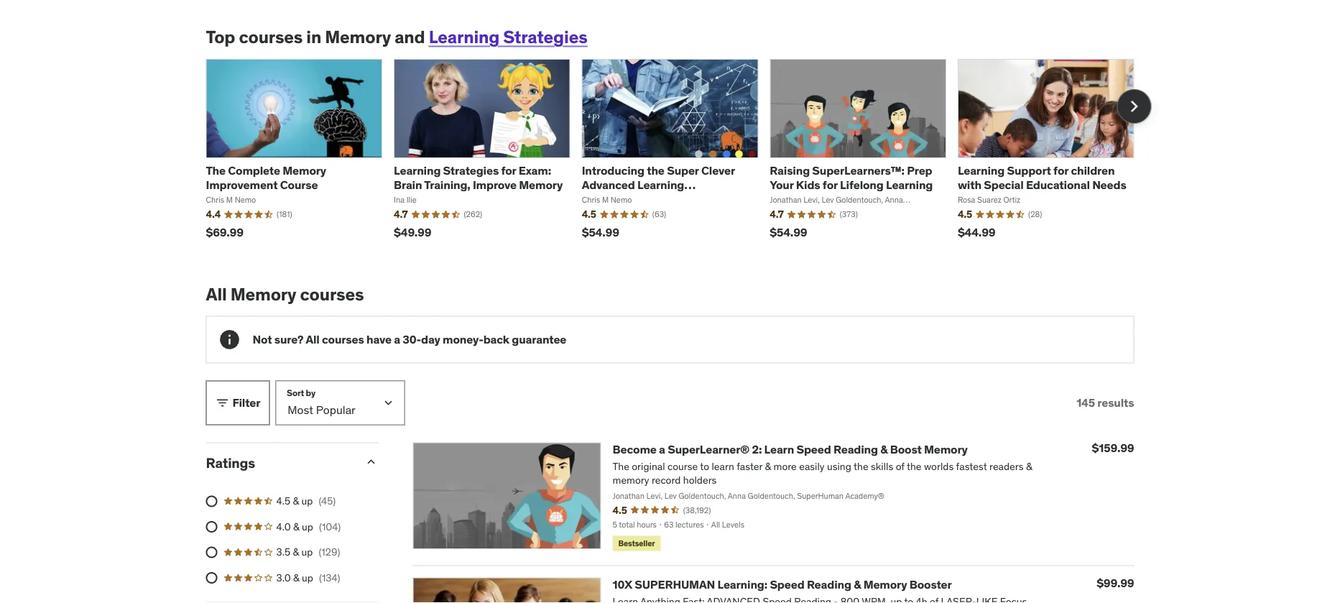 Task type: vqa. For each thing, say whether or not it's contained in the screenshot.
Subtitles
no



Task type: describe. For each thing, give the bounding box(es) containing it.
introducing the super clever advanced learning method(scalm) link
[[582, 163, 735, 206]]

10x superhuman learning: speed reading & memory booster link
[[613, 577, 952, 592]]

(134)
[[319, 571, 340, 584]]

money-
[[443, 332, 484, 347]]

results
[[1098, 395, 1135, 410]]

top
[[206, 26, 235, 48]]

learning inside raising superlearners™: prep your kids for lifelong learning
[[887, 177, 933, 192]]

10x
[[613, 577, 633, 592]]

filter
[[233, 395, 261, 410]]

(45)
[[319, 495, 336, 508]]

have
[[367, 332, 392, 347]]

lifelong
[[841, 177, 884, 192]]

4.0
[[276, 520, 291, 533]]

the
[[647, 163, 665, 178]]

0 vertical spatial strategies
[[504, 26, 588, 48]]

memory left booster
[[864, 577, 908, 592]]

10x superhuman learning: speed reading & memory booster
[[613, 577, 952, 592]]

learning:
[[718, 577, 768, 592]]

top courses in memory and learning strategies
[[206, 26, 588, 48]]

0 vertical spatial speed
[[797, 442, 832, 457]]

day
[[421, 332, 441, 347]]

small image inside the filter button
[[215, 396, 230, 410]]

complete
[[228, 163, 280, 178]]

educational
[[1027, 177, 1091, 192]]

ratings button
[[206, 454, 353, 471]]

special
[[985, 177, 1024, 192]]

(104)
[[319, 520, 341, 533]]

training,
[[424, 177, 471, 192]]

course
[[280, 177, 318, 192]]

learning strategies link
[[429, 26, 588, 48]]

memory inside the complete memory improvement course
[[283, 163, 326, 178]]

145 results
[[1077, 395, 1135, 410]]

next image
[[1123, 95, 1146, 118]]

become a superlearner® 2: learn speed reading & boost memory link
[[613, 442, 968, 457]]

not
[[253, 332, 272, 347]]

memory right in
[[325, 26, 391, 48]]

the complete memory improvement course link
[[206, 163, 326, 192]]

1 vertical spatial reading
[[807, 577, 852, 592]]

1 vertical spatial small image
[[364, 455, 379, 469]]

raising
[[770, 163, 810, 178]]

for for exam:
[[501, 163, 517, 178]]

prep
[[908, 163, 933, 178]]

1 vertical spatial courses
[[300, 283, 364, 305]]

with
[[958, 177, 982, 192]]

children
[[1072, 163, 1115, 178]]

super
[[667, 163, 699, 178]]

clever
[[702, 163, 735, 178]]

2 vertical spatial courses
[[322, 332, 364, 347]]

raising superlearners™: prep your kids for lifelong learning
[[770, 163, 933, 192]]

superlearner®
[[668, 442, 750, 457]]

brain
[[394, 177, 422, 192]]

learning inside learning strategies for exam: brain training, improve memory
[[394, 163, 441, 178]]

3.5
[[276, 546, 291, 559]]

needs
[[1093, 177, 1127, 192]]



Task type: locate. For each thing, give the bounding box(es) containing it.
for left children
[[1054, 163, 1069, 178]]

a
[[394, 332, 401, 347], [659, 442, 666, 457]]

superhuman
[[635, 577, 716, 592]]

4.5
[[276, 495, 291, 508]]

learn
[[765, 442, 795, 457]]

a right become on the bottom of the page
[[659, 442, 666, 457]]

strategies
[[504, 26, 588, 48], [443, 163, 499, 178]]

carousel element
[[206, 59, 1152, 249]]

2 horizontal spatial for
[[1054, 163, 1069, 178]]

0 vertical spatial small image
[[215, 396, 230, 410]]

0 horizontal spatial small image
[[215, 396, 230, 410]]

up left (45)
[[302, 495, 313, 508]]

speed
[[797, 442, 832, 457], [770, 577, 805, 592]]

guarantee
[[512, 332, 567, 347]]

up left (129) at the left
[[302, 546, 313, 559]]

become
[[613, 442, 657, 457]]

learning inside learning support for children with special educational needs
[[958, 163, 1005, 178]]

advanced
[[582, 177, 635, 192]]

method(scalm)
[[582, 191, 670, 206]]

back
[[484, 332, 510, 347]]

1 vertical spatial strategies
[[443, 163, 499, 178]]

0 vertical spatial reading
[[834, 442, 879, 457]]

courses up sure?
[[300, 283, 364, 305]]

learning support for children with special educational needs link
[[958, 163, 1127, 192]]

and
[[395, 26, 425, 48]]

for inside learning strategies for exam: brain training, improve memory
[[501, 163, 517, 178]]

memory right improve
[[519, 177, 563, 192]]

improvement
[[206, 177, 278, 192]]

memory
[[325, 26, 391, 48], [283, 163, 326, 178], [519, 177, 563, 192], [231, 283, 297, 305], [925, 442, 968, 457], [864, 577, 908, 592]]

all memory courses
[[206, 283, 364, 305]]

for inside raising superlearners™: prep your kids for lifelong learning
[[823, 177, 838, 192]]

1 horizontal spatial small image
[[364, 455, 379, 469]]

small image
[[215, 396, 230, 410], [364, 455, 379, 469]]

learning strategies for exam: brain training, improve memory
[[394, 163, 563, 192]]

& for 3.5 & up (129)
[[293, 546, 299, 559]]

reading
[[834, 442, 879, 457], [807, 577, 852, 592]]

3.5 & up (129)
[[276, 546, 340, 559]]

improve
[[473, 177, 517, 192]]

up for 3.0 & up
[[302, 571, 313, 584]]

0 vertical spatial all
[[206, 283, 227, 305]]

booster
[[910, 577, 952, 592]]

learning support for children with special educational needs
[[958, 163, 1127, 192]]

speed right learning:
[[770, 577, 805, 592]]

for for children
[[1054, 163, 1069, 178]]

3.0
[[276, 571, 291, 584]]

for inside learning support for children with special educational needs
[[1054, 163, 1069, 178]]

courses left in
[[239, 26, 303, 48]]

145 results status
[[1077, 395, 1135, 410]]

up for 4.0 & up
[[302, 520, 313, 533]]

the
[[206, 163, 226, 178]]

courses left 'have'
[[322, 332, 364, 347]]

boost
[[891, 442, 922, 457]]

1 horizontal spatial a
[[659, 442, 666, 457]]

for right kids
[[823, 177, 838, 192]]

memory right 'boost'
[[925, 442, 968, 457]]

support
[[1008, 163, 1052, 178]]

1 horizontal spatial strategies
[[504, 26, 588, 48]]

memory up not
[[231, 283, 297, 305]]

learning
[[429, 26, 500, 48], [394, 163, 441, 178], [958, 163, 1005, 178], [638, 177, 685, 192], [887, 177, 933, 192]]

filter button
[[206, 381, 270, 425]]

learning inside introducing the super clever advanced learning method(scalm)
[[638, 177, 685, 192]]

145
[[1077, 395, 1096, 410]]

speed right learn in the bottom of the page
[[797, 442, 832, 457]]

exam:
[[519, 163, 551, 178]]

0 horizontal spatial for
[[501, 163, 517, 178]]

not sure? all courses have a 30-day money-back guarantee
[[253, 332, 567, 347]]

become a superlearner® 2: learn speed reading & boost memory
[[613, 442, 968, 457]]

1 vertical spatial all
[[306, 332, 320, 347]]

0 horizontal spatial strategies
[[443, 163, 499, 178]]

for left exam:
[[501, 163, 517, 178]]

kids
[[797, 177, 821, 192]]

in
[[307, 26, 322, 48]]

the complete memory improvement course
[[206, 163, 326, 192]]

0 horizontal spatial all
[[206, 283, 227, 305]]

$159.99
[[1093, 441, 1135, 456]]

up left (134)
[[302, 571, 313, 584]]

superlearners™:
[[813, 163, 905, 178]]

3.0 & up (134)
[[276, 571, 340, 584]]

0 horizontal spatial a
[[394, 332, 401, 347]]

courses
[[239, 26, 303, 48], [300, 283, 364, 305], [322, 332, 364, 347]]

introducing
[[582, 163, 645, 178]]

for
[[501, 163, 517, 178], [1054, 163, 1069, 178], [823, 177, 838, 192]]

30-
[[403, 332, 421, 347]]

& for 4.0 & up (104)
[[293, 520, 300, 533]]

up for 3.5 & up
[[302, 546, 313, 559]]

all
[[206, 283, 227, 305], [306, 332, 320, 347]]

4.5 & up (45)
[[276, 495, 336, 508]]

&
[[881, 442, 888, 457], [293, 495, 299, 508], [293, 520, 300, 533], [293, 546, 299, 559], [293, 571, 300, 584], [854, 577, 862, 592]]

your
[[770, 177, 794, 192]]

$99.99
[[1097, 576, 1135, 591]]

up
[[302, 495, 313, 508], [302, 520, 313, 533], [302, 546, 313, 559], [302, 571, 313, 584]]

1 vertical spatial speed
[[770, 577, 805, 592]]

strategies inside learning strategies for exam: brain training, improve memory
[[443, 163, 499, 178]]

sure?
[[275, 332, 304, 347]]

0 vertical spatial a
[[394, 332, 401, 347]]

memory inside learning strategies for exam: brain training, improve memory
[[519, 177, 563, 192]]

up for 4.5 & up
[[302, 495, 313, 508]]

& for 3.0 & up (134)
[[293, 571, 300, 584]]

(129)
[[319, 546, 340, 559]]

& for 4.5 & up (45)
[[293, 495, 299, 508]]

raising superlearners™: prep your kids for lifelong learning link
[[770, 163, 933, 192]]

memory right complete
[[283, 163, 326, 178]]

up left (104)
[[302, 520, 313, 533]]

0 vertical spatial courses
[[239, 26, 303, 48]]

2:
[[752, 442, 762, 457]]

1 horizontal spatial all
[[306, 332, 320, 347]]

ratings
[[206, 454, 255, 471]]

1 horizontal spatial for
[[823, 177, 838, 192]]

4.0 & up (104)
[[276, 520, 341, 533]]

learning strategies for exam: brain training, improve memory link
[[394, 163, 563, 192]]

introducing the super clever advanced learning method(scalm)
[[582, 163, 735, 206]]

a left the 30-
[[394, 332, 401, 347]]

1 vertical spatial a
[[659, 442, 666, 457]]



